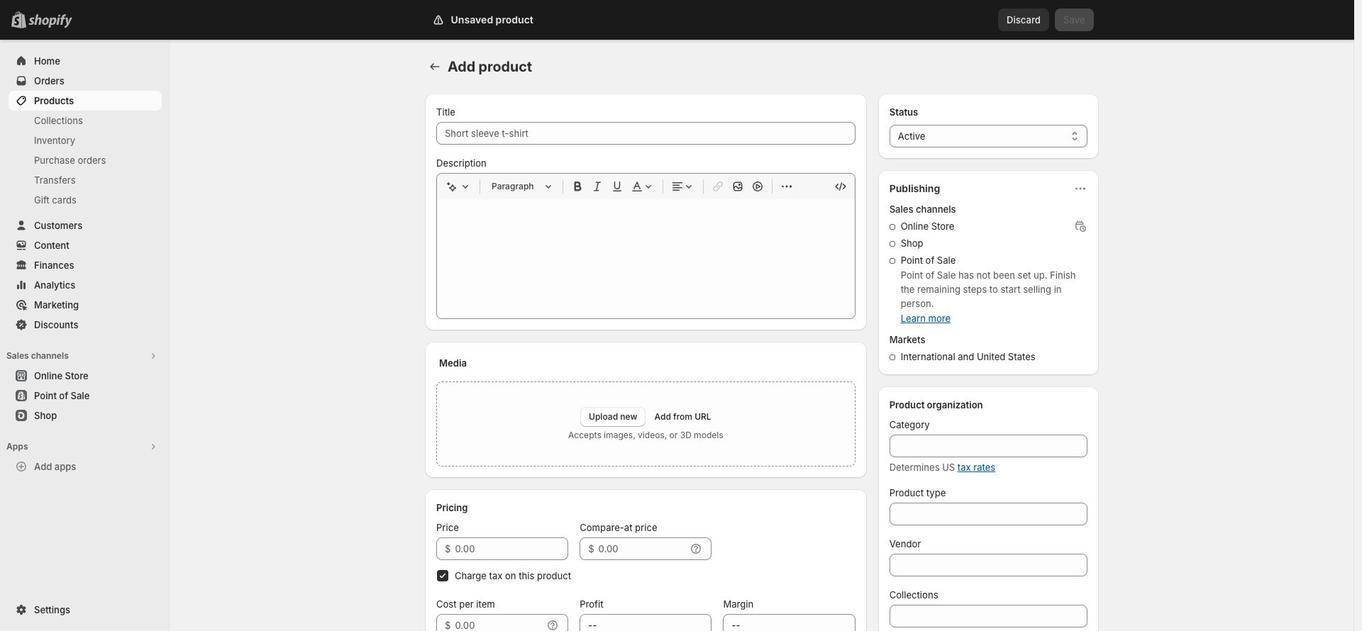 Task type: locate. For each thing, give the bounding box(es) containing it.
None text field
[[889, 435, 1088, 458], [889, 503, 1088, 526], [889, 605, 1088, 628], [580, 614, 712, 631], [723, 614, 855, 631], [889, 435, 1088, 458], [889, 503, 1088, 526], [889, 605, 1088, 628], [580, 614, 712, 631], [723, 614, 855, 631]]

0.00 text field
[[455, 538, 568, 560], [455, 614, 543, 631]]

1 0.00 text field from the top
[[455, 538, 568, 560]]

2 0.00 text field from the top
[[455, 614, 543, 631]]

shopify image
[[31, 14, 75, 28]]

1 vertical spatial 0.00 text field
[[455, 614, 543, 631]]

0 vertical spatial 0.00 text field
[[455, 538, 568, 560]]

  text field
[[598, 538, 686, 560]]

None text field
[[889, 554, 1088, 577]]



Task type: describe. For each thing, give the bounding box(es) containing it.
Short sleeve t-shirt text field
[[436, 122, 855, 145]]



Task type: vqa. For each thing, say whether or not it's contained in the screenshot.
tab list
no



